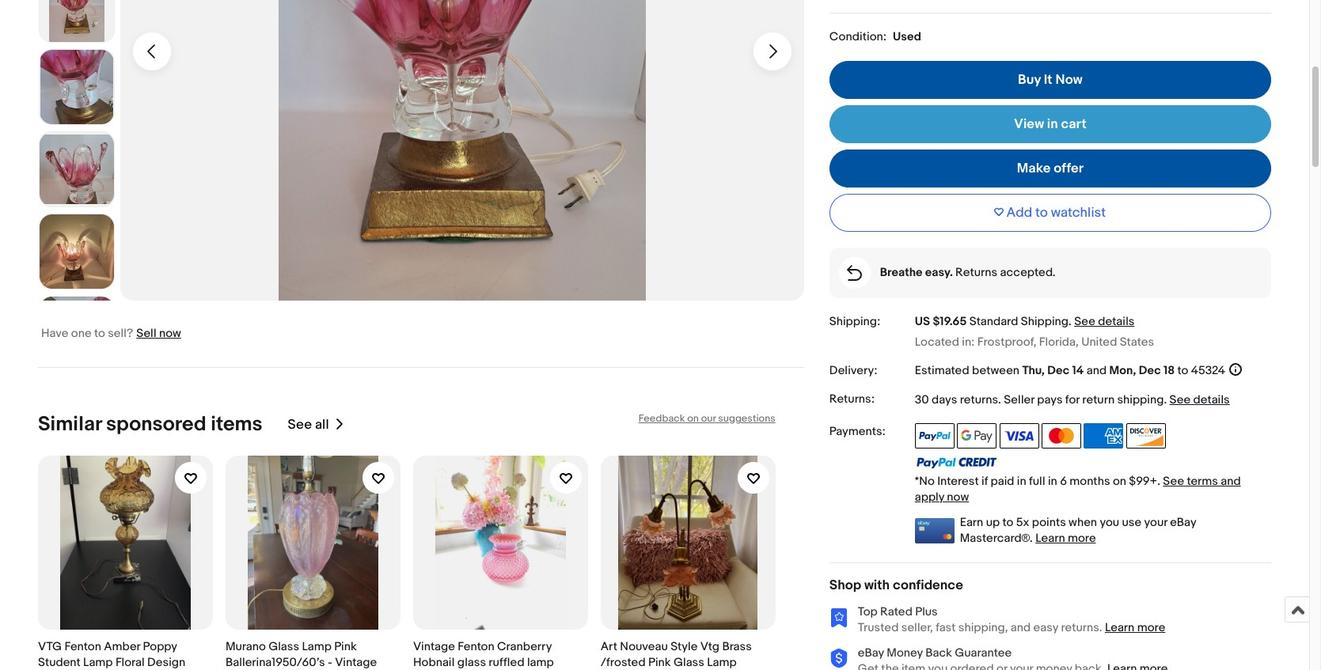 Task type: describe. For each thing, give the bounding box(es) containing it.
sponsored
[[106, 412, 206, 437]]

shop
[[829, 578, 861, 593]]

0 horizontal spatial .
[[998, 392, 1001, 407]]

full
[[1029, 474, 1045, 489]]

see down 18
[[1170, 392, 1191, 407]]

5x
[[1016, 515, 1029, 530]]

shipping
[[1117, 392, 1164, 407]]

standard
[[969, 314, 1018, 329]]

watchlist
[[1051, 205, 1106, 221]]

. inside us $19.65 standard shipping . see details located in: frostproof, florida, united states
[[1069, 314, 1072, 329]]

18
[[1164, 363, 1175, 378]]

to right 18
[[1178, 363, 1189, 378]]

master card image
[[1042, 423, 1081, 448]]

pink inside murano glass lamp pink ballerina1950/60's - vintag
[[334, 640, 357, 655]]

united
[[1081, 334, 1117, 350]]

art
[[601, 640, 617, 655]]

make
[[1017, 161, 1051, 177]]

now inside see terms and apply now
[[947, 490, 969, 505]]

picture 6 of 11 image
[[40, 215, 114, 289]]

glass
[[457, 655, 486, 670]]

nouveau
[[620, 640, 668, 655]]

returns:
[[829, 391, 875, 407]]

add to watchlist
[[1006, 205, 1106, 221]]

learn more
[[1036, 531, 1096, 546]]

now
[[1056, 72, 1083, 88]]

returns
[[960, 392, 998, 407]]

one
[[71, 326, 91, 341]]

to inside earn up to 5x points when you use your ebay mastercard®.
[[1003, 515, 1014, 530]]

terms
[[1187, 474, 1218, 489]]

murano glass lamp pink ballerina1950/60's - vintag
[[226, 640, 377, 670]]

ruffled
[[489, 655, 525, 670]]

vintage fenton cranberry hobnail glass ruffled lam link
[[413, 456, 588, 670]]

seller,
[[901, 620, 933, 635]]

view in cart
[[1014, 116, 1087, 132]]

it
[[1044, 72, 1052, 88]]

2 dec from the left
[[1139, 363, 1161, 378]]

and inside top rated plus trusted seller, fast shipping, and easy returns. learn more
[[1011, 620, 1031, 635]]

florida,
[[1039, 334, 1079, 350]]

to right one
[[94, 326, 105, 341]]

trusted
[[858, 620, 899, 635]]

make offer link
[[829, 150, 1271, 188]]

student
[[38, 655, 81, 670]]

add to watchlist button
[[829, 194, 1271, 232]]

fast
[[936, 620, 956, 635]]

poppy
[[143, 640, 177, 655]]

vtg
[[700, 640, 720, 655]]

condition:
[[829, 29, 887, 44]]

points
[[1032, 515, 1066, 530]]

see all
[[288, 417, 329, 433]]

30
[[915, 392, 929, 407]]

states
[[1120, 334, 1154, 350]]

details inside us $19.65 standard shipping . see details located in: frostproof, florida, united states
[[1098, 314, 1135, 329]]

1 vertical spatial learn more link
[[1105, 620, 1165, 635]]

interest
[[937, 474, 979, 489]]

returns
[[956, 265, 997, 280]]

*no
[[915, 474, 935, 489]]

amber
[[104, 640, 140, 655]]

estimated between thu, dec 14 and mon, dec 18 to 45324
[[915, 363, 1225, 378]]

pink inside art nouveau style vtg brass /frosted pink glass lamp
[[648, 655, 671, 670]]

with details__icon image for breathe
[[847, 265, 862, 281]]

see terms and apply now link
[[915, 474, 1241, 505]]

buy
[[1018, 72, 1041, 88]]

vtg josef hospodka czech art glass vase lamp cranberry pink mid century modern - picture 1 of 11 image
[[120, 0, 804, 301]]

sell?
[[108, 326, 133, 341]]

cranberry
[[497, 640, 552, 655]]

0 vertical spatial learn
[[1036, 531, 1065, 546]]

floral
[[115, 655, 145, 670]]

vintage fenton cranberry hobnail glass ruffled lam
[[413, 640, 554, 670]]

make offer
[[1017, 161, 1084, 177]]

buy it now link
[[829, 61, 1271, 99]]

shipping:
[[829, 314, 880, 329]]

see inside see terms and apply now
[[1163, 474, 1184, 489]]

picture 4 of 11 image
[[40, 50, 114, 124]]

plus
[[915, 604, 938, 620]]

cart
[[1061, 116, 1087, 132]]

0 horizontal spatial see details link
[[1074, 314, 1135, 329]]

up
[[986, 515, 1000, 530]]

used
[[893, 29, 921, 44]]

discover image
[[1126, 423, 1166, 448]]

style
[[671, 640, 698, 655]]

breathe easy. returns accepted.
[[880, 265, 1056, 280]]

estimated
[[915, 363, 969, 378]]

see inside "link"
[[288, 417, 312, 433]]

your
[[1144, 515, 1168, 530]]

lamp inside vtg fenton amber poppy student lamp floral desig
[[83, 655, 113, 670]]

feedback on our suggestions
[[639, 412, 776, 425]]

our
[[701, 412, 716, 425]]

paypal image
[[915, 423, 954, 448]]

google pay image
[[957, 423, 997, 448]]

earn
[[960, 515, 983, 530]]

days
[[932, 392, 957, 407]]

see terms and apply now
[[915, 474, 1241, 505]]

mastercard®.
[[960, 531, 1033, 546]]

ebay inside earn up to 5x points when you use your ebay mastercard®.
[[1170, 515, 1196, 530]]

0 horizontal spatial more
[[1068, 531, 1096, 546]]

ebay money back guarantee
[[858, 646, 1012, 661]]

45324
[[1191, 363, 1225, 378]]



Task type: vqa. For each thing, say whether or not it's contained in the screenshot.
see details link to the right
yes



Task type: locate. For each thing, give the bounding box(es) containing it.
with details__icon image left breathe
[[847, 265, 862, 281]]

see inside us $19.65 standard shipping . see details located in: frostproof, florida, united states
[[1074, 314, 1096, 329]]

1 horizontal spatial lamp
[[302, 640, 332, 655]]

1 vertical spatial glass
[[674, 655, 704, 670]]

with
[[864, 578, 890, 593]]

dec left 14
[[1047, 363, 1070, 378]]

when
[[1069, 515, 1097, 530]]

paypal credit image
[[915, 457, 997, 469]]

with details__icon image left the top
[[829, 608, 848, 628]]

ebay right your
[[1170, 515, 1196, 530]]

1 vertical spatial pink
[[648, 655, 671, 670]]

1 horizontal spatial more
[[1137, 620, 1165, 635]]

0 vertical spatial more
[[1068, 531, 1096, 546]]

1 dec from the left
[[1047, 363, 1070, 378]]

0 horizontal spatial lamp
[[83, 655, 113, 670]]

learn right returns.
[[1105, 620, 1135, 635]]

ebay mastercard image
[[915, 518, 954, 544]]

murano glass lamp pink ballerina1950/60's - vintag link
[[226, 456, 400, 670]]

lamp up -
[[302, 640, 332, 655]]

details down 45324
[[1193, 392, 1230, 407]]

and left easy
[[1011, 620, 1031, 635]]

vtg
[[38, 640, 62, 655]]

1 horizontal spatial learn more link
[[1105, 620, 1165, 635]]

0 horizontal spatial and
[[1011, 620, 1031, 635]]

fenton up glass
[[458, 640, 495, 655]]

2 vertical spatial with details__icon image
[[829, 649, 848, 669]]

murano
[[226, 640, 266, 655]]

with details__icon image left money
[[829, 649, 848, 669]]

0 horizontal spatial on
[[687, 412, 699, 425]]

1 horizontal spatial details
[[1193, 392, 1230, 407]]

0 horizontal spatial ebay
[[858, 646, 884, 661]]

see left terms
[[1163, 474, 1184, 489]]

1 horizontal spatial pink
[[648, 655, 671, 670]]

2 horizontal spatial .
[[1164, 392, 1167, 407]]

see details link down 45324
[[1170, 392, 1230, 407]]

fenton inside vtg fenton amber poppy student lamp floral desig
[[64, 640, 101, 655]]

between
[[972, 363, 1020, 378]]

sell now link
[[136, 326, 181, 341]]

american express image
[[1084, 423, 1123, 448]]

on left $99+.
[[1113, 474, 1126, 489]]

1 vertical spatial and
[[1221, 474, 1241, 489]]

glass down style
[[674, 655, 704, 670]]

shop with confidence
[[829, 578, 963, 593]]

see details link
[[1074, 314, 1135, 329], [1170, 392, 1230, 407]]

1 vertical spatial learn
[[1105, 620, 1135, 635]]

in
[[1047, 116, 1058, 132], [1017, 474, 1026, 489], [1048, 474, 1057, 489]]

lamp down "vtg"
[[707, 655, 737, 670]]

details up united
[[1098, 314, 1135, 329]]

0 vertical spatial on
[[687, 412, 699, 425]]

breathe
[[880, 265, 923, 280]]

with details__icon image
[[847, 265, 862, 281], [829, 608, 848, 628], [829, 649, 848, 669]]

1 horizontal spatial ebay
[[1170, 515, 1196, 530]]

now right the sell at the left
[[159, 326, 181, 341]]

2 horizontal spatial and
[[1221, 474, 1241, 489]]

learn down points
[[1036, 531, 1065, 546]]

view in cart link
[[829, 105, 1271, 143]]

0 vertical spatial learn more link
[[1036, 531, 1096, 546]]

hobnail
[[413, 655, 455, 670]]

vtg fenton amber poppy student lamp floral desig
[[38, 640, 206, 670]]

glass up ballerina1950/60's
[[269, 640, 299, 655]]

more inside top rated plus trusted seller, fast shipping, and easy returns. learn more
[[1137, 620, 1165, 635]]

earn up to 5x points when you use your ebay mastercard®.
[[960, 515, 1196, 546]]

learn inside top rated plus trusted seller, fast shipping, and easy returns. learn more
[[1105, 620, 1135, 635]]

1 vertical spatial with details__icon image
[[829, 608, 848, 628]]

6
[[1060, 474, 1067, 489]]

located
[[915, 334, 959, 350]]

and right 14
[[1087, 363, 1107, 378]]

picture 5 of 11 image
[[40, 132, 114, 207]]

*no interest if paid in full in 6 months on $99+.
[[915, 474, 1163, 489]]

fenton inside vintage fenton cranberry hobnail glass ruffled lam
[[458, 640, 495, 655]]

seller
[[1004, 392, 1035, 407]]

0 horizontal spatial dec
[[1047, 363, 1070, 378]]

0 horizontal spatial learn more link
[[1036, 531, 1096, 546]]

2 vertical spatial and
[[1011, 620, 1031, 635]]

in left "full"
[[1017, 474, 1026, 489]]

1 horizontal spatial .
[[1069, 314, 1072, 329]]

to right add
[[1035, 205, 1048, 221]]

0 vertical spatial details
[[1098, 314, 1135, 329]]

apply
[[915, 490, 944, 505]]

mon,
[[1109, 363, 1136, 378]]

See all text field
[[288, 417, 329, 433]]

picture 3 of 11 image
[[40, 0, 114, 42]]

thu,
[[1022, 363, 1045, 378]]

lamp down 'amber'
[[83, 655, 113, 670]]

1 horizontal spatial learn
[[1105, 620, 1135, 635]]

1 vertical spatial see details link
[[1170, 392, 1230, 407]]

vintage
[[413, 640, 455, 655]]

to inside button
[[1035, 205, 1048, 221]]

0 vertical spatial see details link
[[1074, 314, 1135, 329]]

0 horizontal spatial details
[[1098, 314, 1135, 329]]

lamp inside murano glass lamp pink ballerina1950/60's - vintag
[[302, 640, 332, 655]]

ballerina1950/60's
[[226, 655, 325, 670]]

pays
[[1037, 392, 1063, 407]]

vtg fenton amber poppy student lamp floral desig link
[[38, 456, 213, 670]]

$99+.
[[1129, 474, 1160, 489]]

have one to sell? sell now
[[41, 326, 181, 341]]

with details__icon image for top
[[829, 608, 848, 628]]

similar
[[38, 412, 102, 437]]

now down interest
[[947, 490, 969, 505]]

2 fenton from the left
[[458, 640, 495, 655]]

1 vertical spatial ebay
[[858, 646, 884, 661]]

0 vertical spatial and
[[1087, 363, 1107, 378]]

to left 5x at the right of page
[[1003, 515, 1014, 530]]

fenton
[[64, 640, 101, 655], [458, 640, 495, 655]]

now
[[159, 326, 181, 341], [947, 490, 969, 505]]

suggestions
[[718, 412, 776, 425]]

see details link up united
[[1074, 314, 1135, 329]]

. down 18
[[1164, 392, 1167, 407]]

visa image
[[999, 423, 1039, 448]]

similar sponsored items
[[38, 412, 262, 437]]

rated
[[880, 604, 913, 620]]

1 vertical spatial now
[[947, 490, 969, 505]]

learn more link
[[1036, 531, 1096, 546], [1105, 620, 1165, 635]]

shipping,
[[959, 620, 1008, 635]]

-
[[328, 655, 332, 670]]

lamp inside art nouveau style vtg brass /frosted pink glass lamp
[[707, 655, 737, 670]]

1 vertical spatial on
[[1113, 474, 1126, 489]]

return
[[1082, 392, 1115, 407]]

top rated plus trusted seller, fast shipping, and easy returns. learn more
[[858, 604, 1165, 635]]

glass
[[269, 640, 299, 655], [674, 655, 704, 670]]

see up united
[[1074, 314, 1096, 329]]

see all link
[[288, 412, 345, 437]]

1 horizontal spatial see details link
[[1170, 392, 1230, 407]]

to
[[1035, 205, 1048, 221], [94, 326, 105, 341], [1178, 363, 1189, 378], [1003, 515, 1014, 530]]

learn more link right returns.
[[1105, 620, 1165, 635]]

easy
[[1034, 620, 1058, 635]]

view
[[1014, 116, 1044, 132]]

buy it now
[[1018, 72, 1083, 88]]

30 days returns . seller pays for return shipping . see details
[[915, 392, 1230, 407]]

fenton for student
[[64, 640, 101, 655]]

months
[[1070, 474, 1110, 489]]

shipping
[[1021, 314, 1069, 329]]

. left seller
[[998, 392, 1001, 407]]

1 horizontal spatial now
[[947, 490, 969, 505]]

fenton for glass
[[458, 640, 495, 655]]

see left the all
[[288, 417, 312, 433]]

returns.
[[1061, 620, 1102, 635]]

glass inside art nouveau style vtg brass /frosted pink glass lamp
[[674, 655, 704, 670]]

more
[[1068, 531, 1096, 546], [1137, 620, 1165, 635]]

14
[[1072, 363, 1084, 378]]

more right returns.
[[1137, 620, 1165, 635]]

1 fenton from the left
[[64, 640, 101, 655]]

1 vertical spatial more
[[1137, 620, 1165, 635]]

0 horizontal spatial learn
[[1036, 531, 1065, 546]]

2 horizontal spatial lamp
[[707, 655, 737, 670]]

in:
[[962, 334, 975, 350]]

0 vertical spatial glass
[[269, 640, 299, 655]]

1 horizontal spatial glass
[[674, 655, 704, 670]]

on
[[687, 412, 699, 425], [1113, 474, 1126, 489]]

1 horizontal spatial and
[[1087, 363, 1107, 378]]

more down "when"
[[1068, 531, 1096, 546]]

on left our
[[687, 412, 699, 425]]

dec left 18
[[1139, 363, 1161, 378]]

1 horizontal spatial fenton
[[458, 640, 495, 655]]

0 horizontal spatial now
[[159, 326, 181, 341]]

money
[[887, 646, 923, 661]]

easy.
[[925, 265, 953, 280]]

use
[[1122, 515, 1142, 530]]

1 vertical spatial details
[[1193, 392, 1230, 407]]

add
[[1006, 205, 1032, 221]]

sell
[[136, 326, 156, 341]]

1 horizontal spatial dec
[[1139, 363, 1161, 378]]

us $19.65 standard shipping . see details located in: frostproof, florida, united states
[[915, 314, 1154, 350]]

0 vertical spatial now
[[159, 326, 181, 341]]

ebay down trusted
[[858, 646, 884, 661]]

art nouveau style vtg brass /frosted pink glass lamp
[[601, 640, 752, 670]]

fenton up student
[[64, 640, 101, 655]]

. up florida,
[[1069, 314, 1072, 329]]

0 vertical spatial ebay
[[1170, 515, 1196, 530]]

paid
[[991, 474, 1014, 489]]

learn more link down points
[[1036, 531, 1096, 546]]

guarantee
[[955, 646, 1012, 661]]

0 horizontal spatial glass
[[269, 640, 299, 655]]

0 horizontal spatial fenton
[[64, 640, 101, 655]]

in left 6
[[1048, 474, 1057, 489]]

frostproof,
[[977, 334, 1037, 350]]

have
[[41, 326, 68, 341]]

glass inside murano glass lamp pink ballerina1950/60's - vintag
[[269, 640, 299, 655]]

/frosted
[[601, 655, 646, 670]]

0 vertical spatial pink
[[334, 640, 357, 655]]

offer
[[1054, 161, 1084, 177]]

payments:
[[829, 424, 886, 439]]

1 horizontal spatial on
[[1113, 474, 1126, 489]]

and right terms
[[1221, 474, 1241, 489]]

$19.65
[[933, 314, 967, 329]]

feedback on our suggestions link
[[639, 412, 776, 425]]

and inside see terms and apply now
[[1221, 474, 1241, 489]]

0 horizontal spatial pink
[[334, 640, 357, 655]]

in left the cart on the right
[[1047, 116, 1058, 132]]

0 vertical spatial with details__icon image
[[847, 265, 862, 281]]



